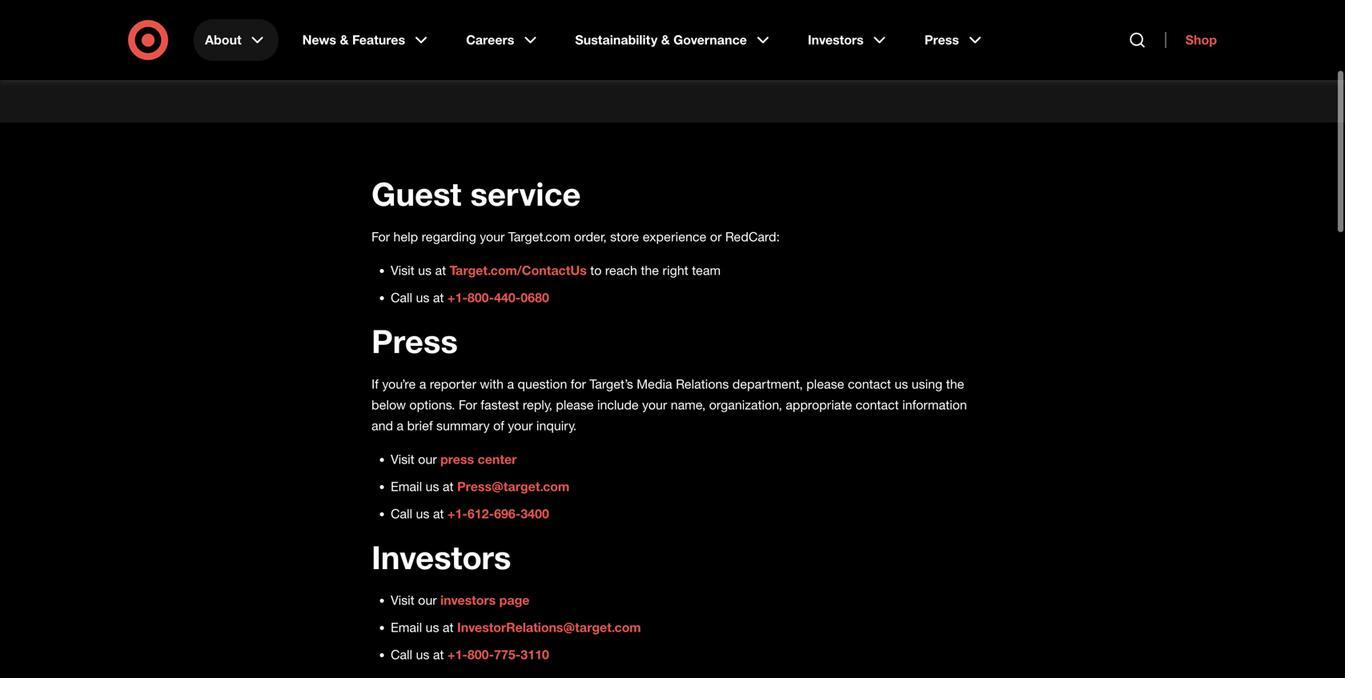 Task type: describe. For each thing, give the bounding box(es) containing it.
shop link
[[1166, 32, 1217, 48]]

service
[[470, 174, 581, 213]]

if you're a reporter with a question for target's media relations department, please contact us using the below options. for fastest reply, please include your name, organization, appropriate contact information and a brief summary of your inquiry.
[[372, 376, 967, 434]]

news
[[302, 32, 336, 48]]

target.com/contactus link
[[450, 263, 587, 278]]

visit for visit us at target.com/contactus to reach the right team
[[391, 263, 415, 278]]

0 horizontal spatial investors
[[372, 538, 511, 577]]

news & features
[[302, 32, 405, 48]]

us for visit us at target.com/contactus to reach the right team
[[418, 263, 432, 278]]

related
[[741, 10, 786, 28]]

sustainability
[[575, 32, 658, 48]]

1 vertical spatial for
[[372, 229, 390, 245]]

media,
[[687, 0, 731, 7]]

about
[[752, 31, 789, 48]]

and inside "if you're a reporter with a question for target's media relations department, please contact us using the below options. for fastest reply, please include your name, organization, appropriate contact information and a brief summary of your inquiry."
[[372, 418, 393, 434]]

2 vertical spatial please
[[556, 397, 594, 413]]

media
[[605, 52, 645, 69]]

1 vertical spatial press
[[372, 321, 458, 361]]

visit for visit our press center
[[391, 452, 415, 467]]

1 horizontal spatial a
[[419, 376, 426, 392]]

2 horizontal spatial your
[[642, 397, 667, 413]]

reply,
[[523, 397, 552, 413]]

below
[[372, 397, 406, 413]]

at for call us at +1-800-440-0680
[[433, 290, 444, 305]]

press center link
[[440, 452, 517, 467]]

options.
[[409, 397, 455, 413]]

to reach the right team. for members of the media, investors, corporate responsibility professionals, or any other individuals with non-shopping related questions, please see subject-specific information below. you can also follow news about the company, career opportunities and our brands across social media channels.
[[215, 0, 814, 69]]

the inside "if you're a reporter with a question for target's media relations department, please contact us using the below options. for fastest reply, please include your name, organization, appropriate contact information and a brief summary of your inquiry."
[[946, 376, 964, 392]]

for inside to reach the right team. for members of the media, investors, corporate responsibility professionals, or any other individuals with non-shopping related questions, please see subject-specific information below. you can also follow news about the company, career opportunities and our brands across social media channels.
[[556, 0, 577, 7]]

organization,
[[709, 397, 782, 413]]

+1-800-440-0680 link
[[448, 290, 549, 305]]

+1- for +1-612-696-3400
[[448, 506, 468, 522]]

corporate
[[215, 10, 277, 28]]

1 horizontal spatial your
[[508, 418, 533, 434]]

careers
[[466, 32, 514, 48]]

the right about
[[793, 31, 814, 48]]

investors page link
[[440, 592, 530, 608]]

+1-612-696-3400 link
[[448, 506, 549, 522]]

shop
[[1186, 32, 1217, 48]]

about link
[[194, 19, 278, 61]]

call for call us at +1-800-440-0680
[[391, 290, 412, 305]]

you're
[[382, 376, 416, 392]]

please inside to reach the right team. for members of the media, investors, corporate responsibility professionals, or any other individuals with non-shopping related questions, please see subject-specific information below. you can also follow news about the company, career opportunities and our brands across social media channels.
[[285, 31, 327, 48]]

individuals
[[545, 10, 613, 28]]

press inside press link
[[925, 32, 959, 48]]

department,
[[733, 376, 803, 392]]

visit our press center
[[391, 452, 517, 467]]

us for call us at +1-612-696-3400
[[416, 506, 429, 522]]

follow
[[672, 31, 710, 48]]

store
[[610, 229, 639, 245]]

questions,
[[215, 31, 281, 48]]

team.
[[517, 0, 552, 7]]

800- for 775-
[[468, 647, 494, 663]]

redcard:
[[725, 229, 780, 245]]

responsibility
[[281, 10, 366, 28]]

news
[[714, 31, 748, 48]]

sustainability & governance
[[575, 32, 747, 48]]

+1-800-775-3110 link
[[448, 647, 549, 663]]

center
[[478, 452, 517, 467]]

team
[[692, 263, 721, 278]]

if
[[372, 376, 379, 392]]

inquiry.
[[536, 418, 577, 434]]

specific
[[411, 31, 462, 48]]

reach inside to reach the right team. for members of the media, investors, corporate responsibility professionals, or any other individuals with non-shopping related questions, please see subject-specific information below. you can also follow news about the company, career opportunities and our brands across social media channels.
[[419, 0, 455, 7]]

target's
[[590, 376, 633, 392]]

us for call us at +1-800-775-3110
[[416, 647, 429, 663]]

subject-
[[358, 31, 411, 48]]

include
[[597, 397, 639, 413]]

+1- for +1-800-775-3110
[[448, 647, 468, 663]]

call us at +1-800-775-3110
[[391, 647, 549, 663]]

governance
[[674, 32, 747, 48]]

non-
[[647, 10, 677, 28]]

3400
[[521, 506, 549, 522]]

using
[[912, 376, 943, 392]]

can
[[615, 31, 638, 48]]

investorrelations@target.com
[[457, 620, 641, 635]]

at for visit us at target.com/contactus to reach the right team
[[435, 263, 446, 278]]

guest
[[372, 174, 462, 213]]

information inside "if you're a reporter with a question for target's media relations department, please contact us using the below options. for fastest reply, please include your name, organization, appropriate contact information and a brief summary of your inquiry."
[[902, 397, 967, 413]]

1 vertical spatial please
[[807, 376, 844, 392]]

& for governance
[[661, 32, 670, 48]]

696-
[[494, 506, 521, 522]]

0680
[[521, 290, 549, 305]]

visit our investors page
[[391, 592, 530, 608]]

news & features link
[[291, 19, 442, 61]]

page
[[499, 592, 530, 608]]

3110
[[521, 647, 549, 663]]

1 vertical spatial to
[[590, 263, 602, 278]]

members
[[581, 0, 642, 7]]

press link
[[913, 19, 996, 61]]

see
[[331, 31, 354, 48]]

summary
[[436, 418, 490, 434]]

name,
[[671, 397, 706, 413]]

of inside "if you're a reporter with a question for target's media relations department, please contact us using the below options. for fastest reply, please include your name, organization, appropriate contact information and a brief summary of your inquiry."
[[493, 418, 504, 434]]

reporter
[[430, 376, 476, 392]]



Task type: locate. For each thing, give the bounding box(es) containing it.
call
[[391, 290, 412, 305], [391, 506, 412, 522], [391, 647, 412, 663]]

0 vertical spatial for
[[556, 0, 577, 7]]

1 vertical spatial or
[[710, 229, 722, 245]]

our left investors
[[418, 592, 437, 608]]

1 +1- from the top
[[448, 290, 468, 305]]

call us at +1-800-440-0680
[[391, 290, 549, 305]]

visit for visit our investors page
[[391, 592, 415, 608]]

0 vertical spatial and
[[415, 52, 439, 69]]

investors inside "link"
[[808, 32, 864, 48]]

visit left investors
[[391, 592, 415, 608]]

0 horizontal spatial and
[[372, 418, 393, 434]]

investors link
[[797, 19, 901, 61]]

channels.
[[649, 52, 710, 69]]

0 vertical spatial your
[[480, 229, 505, 245]]

1 vertical spatial 800-
[[468, 647, 494, 663]]

and inside to reach the right team. for members of the media, investors, corporate responsibility professionals, or any other individuals with non-shopping related questions, please see subject-specific information below. you can also follow news about the company, career opportunities and our brands across social media channels.
[[415, 52, 439, 69]]

and down below
[[372, 418, 393, 434]]

press@target.com link
[[457, 479, 570, 494]]

careers link
[[455, 19, 551, 61]]

at for call us at +1-612-696-3400
[[433, 506, 444, 522]]

media
[[637, 376, 672, 392]]

our inside to reach the right team. for members of the media, investors, corporate responsibility professionals, or any other individuals with non-shopping related questions, please see subject-specific information below. you can also follow news about the company, career opportunities and our brands across social media channels.
[[443, 52, 464, 69]]

investors up visit our investors page
[[372, 538, 511, 577]]

target.com
[[508, 229, 571, 245]]

0 vertical spatial right
[[484, 0, 513, 7]]

0 vertical spatial reach
[[419, 0, 455, 7]]

the right "using"
[[946, 376, 964, 392]]

0 vertical spatial with
[[617, 10, 643, 28]]

1 email from the top
[[391, 479, 422, 494]]

800- down the "target.com/contactus"
[[468, 290, 494, 305]]

1 horizontal spatial press
[[925, 32, 959, 48]]

across
[[517, 52, 560, 69]]

+1-
[[448, 290, 468, 305], [448, 506, 468, 522], [448, 647, 468, 663]]

0 horizontal spatial with
[[480, 376, 504, 392]]

sustainability & governance link
[[564, 19, 784, 61]]

email for email us at press@target.com
[[391, 479, 422, 494]]

email for email us at investorrelations@target.com
[[391, 620, 422, 635]]

0 vertical spatial 800-
[[468, 290, 494, 305]]

0 vertical spatial call
[[391, 290, 412, 305]]

career
[[280, 52, 321, 69]]

with up can
[[617, 10, 643, 28]]

our left press
[[418, 452, 437, 467]]

your down media
[[642, 397, 667, 413]]

right left team
[[663, 263, 688, 278]]

call down visit our press center
[[391, 506, 412, 522]]

of down fastest
[[493, 418, 504, 434]]

1 vertical spatial investors
[[372, 538, 511, 577]]

to down order,
[[590, 263, 602, 278]]

about
[[205, 32, 242, 48]]

1 horizontal spatial &
[[661, 32, 670, 48]]

your down 'reply,'
[[508, 418, 533, 434]]

+1- down email us at press@target.com on the bottom left of page
[[448, 506, 468, 522]]

1 horizontal spatial right
[[663, 263, 688, 278]]

0 vertical spatial investors
[[808, 32, 864, 48]]

contact right appropriate
[[856, 397, 899, 413]]

0 horizontal spatial information
[[466, 31, 538, 48]]

1 vertical spatial and
[[372, 418, 393, 434]]

at
[[435, 263, 446, 278], [433, 290, 444, 305], [443, 479, 454, 494], [433, 506, 444, 522], [443, 620, 454, 635], [433, 647, 444, 663]]

other
[[507, 10, 541, 28]]

1 vertical spatial reach
[[605, 263, 637, 278]]

with inside "if you're a reporter with a question for target's media relations department, please contact us using the below options. for fastest reply, please include your name, organization, appropriate contact information and a brief summary of your inquiry."
[[480, 376, 504, 392]]

appropriate
[[786, 397, 852, 413]]

0 horizontal spatial right
[[484, 0, 513, 7]]

775-
[[494, 647, 521, 663]]

440-
[[494, 290, 521, 305]]

0 vertical spatial to
[[402, 0, 415, 7]]

1 horizontal spatial reach
[[605, 263, 637, 278]]

our
[[443, 52, 464, 69], [418, 452, 437, 467], [418, 592, 437, 608]]

1 call from the top
[[391, 290, 412, 305]]

2 vertical spatial visit
[[391, 592, 415, 608]]

3 call from the top
[[391, 647, 412, 663]]

email down visit our investors page
[[391, 620, 422, 635]]

help
[[393, 229, 418, 245]]

& right "news"
[[340, 32, 349, 48]]

0 vertical spatial or
[[463, 10, 476, 28]]

the
[[459, 0, 480, 7], [663, 0, 683, 7], [793, 31, 814, 48], [641, 263, 659, 278], [946, 376, 964, 392]]

company,
[[215, 52, 276, 69]]

1 vertical spatial our
[[418, 452, 437, 467]]

our down specific
[[443, 52, 464, 69]]

opportunities
[[325, 52, 411, 69]]

your up the "target.com/contactus"
[[480, 229, 505, 245]]

and
[[415, 52, 439, 69], [372, 418, 393, 434]]

the down experience
[[641, 263, 659, 278]]

for left help
[[372, 229, 390, 245]]

reach up professionals,
[[419, 0, 455, 7]]

800- down email us at investorrelations@target.com
[[468, 647, 494, 663]]

0 horizontal spatial of
[[493, 418, 504, 434]]

800- for 440-
[[468, 290, 494, 305]]

information down "using"
[[902, 397, 967, 413]]

investorrelations@target.com link
[[457, 620, 641, 635]]

call us at +1-612-696-3400
[[391, 506, 549, 522]]

visit down brief
[[391, 452, 415, 467]]

0 vertical spatial contact
[[848, 376, 891, 392]]

& down "non-"
[[661, 32, 670, 48]]

contact up appropriate
[[848, 376, 891, 392]]

reach down store at the left of the page
[[605, 263, 637, 278]]

press@target.com
[[457, 479, 570, 494]]

the up "non-"
[[663, 0, 683, 7]]

call down visit our investors page
[[391, 647, 412, 663]]

1 horizontal spatial information
[[902, 397, 967, 413]]

2 +1- from the top
[[448, 506, 468, 522]]

target.com/contactus
[[450, 263, 587, 278]]

you
[[587, 31, 611, 48]]

2 vertical spatial +1-
[[448, 647, 468, 663]]

brands
[[468, 52, 513, 69]]

contact
[[848, 376, 891, 392], [856, 397, 899, 413]]

3 +1- from the top
[[448, 647, 468, 663]]

2 visit from the top
[[391, 452, 415, 467]]

social
[[564, 52, 601, 69]]

2 call from the top
[[391, 506, 412, 522]]

visit us at target.com/contactus to reach the right team
[[391, 263, 721, 278]]

features
[[352, 32, 405, 48]]

please down for
[[556, 397, 594, 413]]

please up appropriate
[[807, 376, 844, 392]]

for up individuals
[[556, 0, 577, 7]]

1 visit from the top
[[391, 263, 415, 278]]

call for call us at +1-612-696-3400
[[391, 506, 412, 522]]

call down help
[[391, 290, 412, 305]]

3 visit from the top
[[391, 592, 415, 608]]

2 horizontal spatial please
[[807, 376, 844, 392]]

the up careers
[[459, 0, 480, 7]]

1 vertical spatial call
[[391, 506, 412, 522]]

0 horizontal spatial to
[[402, 0, 415, 7]]

fastest
[[481, 397, 519, 413]]

for inside "if you're a reporter with a question for target's media relations department, please contact us using the below options. for fastest reply, please include your name, organization, appropriate contact information and a brief summary of your inquiry."
[[459, 397, 477, 413]]

1 vertical spatial visit
[[391, 452, 415, 467]]

us for call us at +1-800-440-0680
[[416, 290, 429, 305]]

with inside to reach the right team. for members of the media, investors, corporate responsibility professionals, or any other individuals with non-shopping related questions, please see subject-specific information below. you can also follow news about the company, career opportunities and our brands across social media channels.
[[617, 10, 643, 28]]

& for features
[[340, 32, 349, 48]]

1 vertical spatial right
[[663, 263, 688, 278]]

investors right about
[[808, 32, 864, 48]]

us for email us at press@target.com
[[426, 479, 439, 494]]

0 vertical spatial email
[[391, 479, 422, 494]]

brief
[[407, 418, 433, 434]]

1 vertical spatial contact
[[856, 397, 899, 413]]

to inside to reach the right team. for members of the media, investors, corporate responsibility professionals, or any other individuals with non-shopping related questions, please see subject-specific information below. you can also follow news about the company, career opportunities and our brands across social media channels.
[[402, 0, 415, 7]]

a up fastest
[[507, 376, 514, 392]]

1 vertical spatial of
[[493, 418, 504, 434]]

2 horizontal spatial a
[[507, 376, 514, 392]]

press
[[925, 32, 959, 48], [372, 321, 458, 361]]

shopping
[[677, 10, 737, 28]]

for help regarding your target.com order, store experience or redcard:
[[372, 229, 780, 245]]

0 vertical spatial information
[[466, 31, 538, 48]]

and down specific
[[415, 52, 439, 69]]

reach
[[419, 0, 455, 7], [605, 263, 637, 278]]

0 vertical spatial visit
[[391, 263, 415, 278]]

right
[[484, 0, 513, 7], [663, 263, 688, 278]]

1 vertical spatial email
[[391, 620, 422, 635]]

1 vertical spatial information
[[902, 397, 967, 413]]

of up "non-"
[[646, 0, 659, 7]]

+1- left 440-
[[448, 290, 468, 305]]

email us at press@target.com
[[391, 479, 570, 494]]

our for investors
[[418, 592, 437, 608]]

with up fastest
[[480, 376, 504, 392]]

us inside "if you're a reporter with a question for target's media relations department, please contact us using the below options. for fastest reply, please include your name, organization, appropriate contact information and a brief summary of your inquiry."
[[895, 376, 908, 392]]

call for call us at +1-800-775-3110
[[391, 647, 412, 663]]

of
[[646, 0, 659, 7], [493, 418, 504, 434]]

us
[[418, 263, 432, 278], [416, 290, 429, 305], [895, 376, 908, 392], [426, 479, 439, 494], [416, 506, 429, 522], [426, 620, 439, 635], [416, 647, 429, 663]]

also
[[642, 31, 668, 48]]

investors
[[440, 592, 496, 608]]

1 & from the left
[[340, 32, 349, 48]]

for up "summary" on the left of the page
[[459, 397, 477, 413]]

+1- left 775-
[[448, 647, 468, 663]]

1 vertical spatial +1-
[[448, 506, 468, 522]]

0 horizontal spatial press
[[372, 321, 458, 361]]

1 800- from the top
[[468, 290, 494, 305]]

1 vertical spatial with
[[480, 376, 504, 392]]

please up career
[[285, 31, 327, 48]]

order,
[[574, 229, 607, 245]]

2 800- from the top
[[468, 647, 494, 663]]

0 horizontal spatial for
[[372, 229, 390, 245]]

+1- for +1-800-440-0680
[[448, 290, 468, 305]]

visit
[[391, 263, 415, 278], [391, 452, 415, 467], [391, 592, 415, 608]]

investors,
[[735, 0, 796, 7]]

or inside to reach the right team. for members of the media, investors, corporate responsibility professionals, or any other individuals with non-shopping related questions, please see subject-specific information below. you can also follow news about the company, career opportunities and our brands across social media channels.
[[463, 10, 476, 28]]

2 vertical spatial call
[[391, 647, 412, 663]]

your
[[480, 229, 505, 245], [642, 397, 667, 413], [508, 418, 533, 434]]

professionals,
[[370, 10, 459, 28]]

1 horizontal spatial for
[[459, 397, 477, 413]]

0 horizontal spatial reach
[[419, 0, 455, 7]]

2 vertical spatial for
[[459, 397, 477, 413]]

0 vertical spatial our
[[443, 52, 464, 69]]

email down visit our press center
[[391, 479, 422, 494]]

1 horizontal spatial of
[[646, 0, 659, 7]]

relations
[[676, 376, 729, 392]]

0 vertical spatial please
[[285, 31, 327, 48]]

guest service
[[372, 174, 581, 213]]

information
[[466, 31, 538, 48], [902, 397, 967, 413]]

1 horizontal spatial and
[[415, 52, 439, 69]]

0 horizontal spatial please
[[285, 31, 327, 48]]

our for press
[[418, 452, 437, 467]]

or left any
[[463, 10, 476, 28]]

any
[[480, 10, 503, 28]]

a left brief
[[397, 418, 404, 434]]

of inside to reach the right team. for members of the media, investors, corporate responsibility professionals, or any other individuals with non-shopping related questions, please see subject-specific information below. you can also follow news about the company, career opportunities and our brands across social media channels.
[[646, 0, 659, 7]]

visit down help
[[391, 263, 415, 278]]

612-
[[468, 506, 494, 522]]

at for email us at press@target.com
[[443, 479, 454, 494]]

press
[[440, 452, 474, 467]]

information down any
[[466, 31, 538, 48]]

2 vertical spatial our
[[418, 592, 437, 608]]

2 vertical spatial your
[[508, 418, 533, 434]]

us for email us at investorrelations@target.com
[[426, 620, 439, 635]]

below.
[[542, 31, 583, 48]]

1 horizontal spatial please
[[556, 397, 594, 413]]

information inside to reach the right team. for members of the media, investors, corporate responsibility professionals, or any other individuals with non-shopping related questions, please see subject-specific information below. you can also follow news about the company, career opportunities and our brands across social media channels.
[[466, 31, 538, 48]]

2 horizontal spatial for
[[556, 0, 577, 7]]

or up team
[[710, 229, 722, 245]]

1 horizontal spatial with
[[617, 10, 643, 28]]

1 horizontal spatial to
[[590, 263, 602, 278]]

at for call us at +1-800-775-3110
[[433, 647, 444, 663]]

right inside to reach the right team. for members of the media, investors, corporate responsibility professionals, or any other individuals with non-shopping related questions, please see subject-specific information below. you can also follow news about the company, career opportunities and our brands across social media channels.
[[484, 0, 513, 7]]

2 & from the left
[[661, 32, 670, 48]]

0 vertical spatial press
[[925, 32, 959, 48]]

right up any
[[484, 0, 513, 7]]

1 horizontal spatial or
[[710, 229, 722, 245]]

2 email from the top
[[391, 620, 422, 635]]

a up 'options.'
[[419, 376, 426, 392]]

investors
[[808, 32, 864, 48], [372, 538, 511, 577]]

0 horizontal spatial a
[[397, 418, 404, 434]]

to up professionals,
[[402, 0, 415, 7]]

at for email us at investorrelations@target.com
[[443, 620, 454, 635]]

for
[[571, 376, 586, 392]]

0 horizontal spatial your
[[480, 229, 505, 245]]

email us at investorrelations@target.com
[[391, 620, 641, 635]]

1 horizontal spatial investors
[[808, 32, 864, 48]]

1 vertical spatial your
[[642, 397, 667, 413]]

0 horizontal spatial or
[[463, 10, 476, 28]]

0 vertical spatial of
[[646, 0, 659, 7]]

0 horizontal spatial &
[[340, 32, 349, 48]]

to
[[402, 0, 415, 7], [590, 263, 602, 278]]

regarding
[[422, 229, 476, 245]]

0 vertical spatial +1-
[[448, 290, 468, 305]]



Task type: vqa. For each thing, say whether or not it's contained in the screenshot.
From
no



